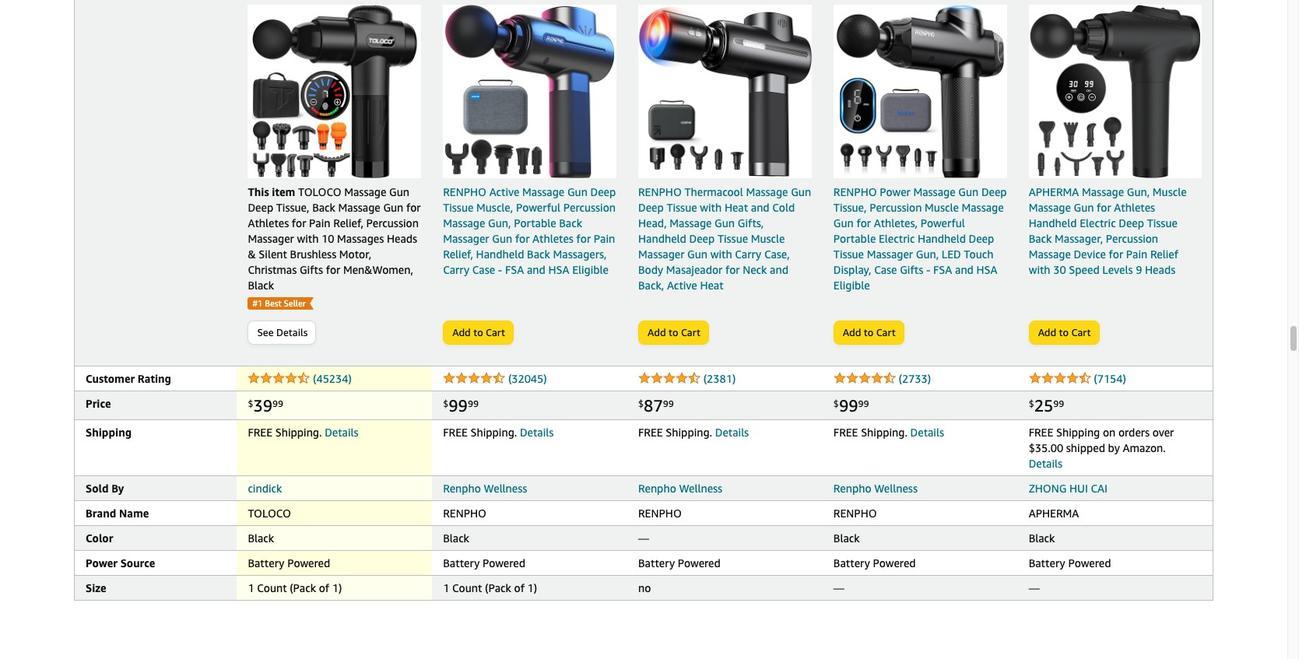 Task type: locate. For each thing, give the bounding box(es) containing it.
0 vertical spatial power
[[880, 185, 911, 199]]

pain up massagers,
[[594, 232, 615, 245]]

0 horizontal spatial case
[[472, 263, 495, 276]]

1 horizontal spatial -
[[926, 263, 930, 276]]

free shipping. details down "(32045)"
[[443, 426, 554, 439]]

1 horizontal spatial renpho
[[638, 482, 676, 495]]

2 to from the left
[[669, 326, 678, 339]]

heads up men&women,
[[387, 232, 417, 245]]

2 battery powered from the left
[[443, 557, 525, 570]]

2 hsa from the left
[[977, 263, 998, 276]]

deep inside renpho active massage gun deep tissue muscle, powerful percussion massage gun, portable back massager gun for athletes for pain relief, handheld back massagers, carry case - fsa and hsa eligible
[[590, 185, 616, 199]]

portable inside renpho power massage gun deep tissue, percussion muscle massage gun for athletes, powerful portable electric handheld deep tissue massager gun, led touch display, case gifts - fsa and hsa eligible
[[834, 232, 876, 245]]

- inside renpho active massage gun deep tissue muscle, powerful percussion massage gun, portable back massager gun for athletes for pain relief, handheld back massagers, carry case - fsa and hsa eligible
[[498, 263, 502, 276]]

back inside "toloco massage gun deep tissue, back massage gun for athletes for pain relief, percussion massager with 10 massages heads & silent brushless motor, christmas gifts for men&women, black"
[[312, 201, 335, 214]]

1)
[[332, 582, 342, 595], [527, 582, 537, 595]]

apherma down zhong
[[1029, 507, 1079, 520]]

toloco right item
[[298, 185, 341, 199]]

1 $ 99 99 from the left
[[443, 396, 479, 416]]

#1 best seller
[[253, 298, 306, 308]]

eligible
[[572, 263, 609, 276], [834, 279, 870, 292]]

fsa for handheld
[[505, 263, 524, 276]]

tissue, up the display,
[[834, 201, 867, 214]]

3 add from the left
[[843, 326, 861, 339]]

1 vertical spatial toloco
[[248, 507, 291, 520]]

0 vertical spatial muscle
[[1153, 185, 1187, 198]]

power down color
[[86, 557, 118, 570]]

case inside renpho active massage gun deep tissue muscle, powerful percussion massage gun, portable back massager gun for athletes for pain relief, handheld back massagers, carry case - fsa and hsa eligible
[[472, 263, 495, 276]]

0 vertical spatial apherma
[[1029, 185, 1079, 198]]

muscle,
[[476, 201, 513, 214]]

1 vertical spatial electric
[[879, 232, 915, 245]]

1 horizontal spatial renpho wellness link
[[638, 482, 722, 495]]

0 vertical spatial toloco
[[298, 185, 341, 199]]

percussion up 9
[[1106, 232, 1158, 245]]

hsa inside renpho active massage gun deep tissue muscle, powerful percussion massage gun, portable back massager gun for athletes for pain relief, handheld back massagers, carry case - fsa and hsa eligible
[[548, 263, 569, 276]]

2 battery from the left
[[443, 557, 480, 570]]

deep inside "toloco massage gun deep tissue, back massage gun for athletes for pain relief, percussion massager with 10 massages heads & silent brushless motor, christmas gifts for men&women, black"
[[248, 201, 273, 214]]

powerful inside renpho power massage gun deep tissue, percussion muscle massage gun for athletes, powerful portable electric handheld deep tissue massager gun, led touch display, case gifts - fsa and hsa eligible
[[921, 217, 965, 230]]

tissue
[[443, 201, 474, 214], [667, 201, 697, 214], [1147, 216, 1178, 229], [718, 232, 748, 245], [834, 248, 864, 261]]

details link down '(2733)'
[[910, 426, 944, 439]]

1 horizontal spatial power
[[880, 185, 911, 199]]

0 horizontal spatial renpho wellness
[[443, 482, 527, 495]]

- right the display,
[[926, 263, 930, 276]]

percussion up the massages
[[366, 217, 419, 230]]

fsa inside renpho power massage gun deep tissue, percussion muscle massage gun for athletes, powerful portable electric handheld deep tissue massager gun, led touch display, case gifts - fsa and hsa eligible
[[933, 263, 952, 276]]

muscle up relief
[[1153, 185, 1187, 198]]

tissue inside renpho power massage gun deep tissue, percussion muscle massage gun for athletes, powerful portable electric handheld deep tissue massager gun, led touch display, case gifts - fsa and hsa eligible
[[834, 248, 864, 261]]

1 horizontal spatial powerful
[[921, 217, 965, 230]]

0 horizontal spatial athletes
[[248, 217, 289, 230]]

add to cart for first add to cart submit
[[452, 326, 505, 339]]

1 horizontal spatial $ 99 99
[[834, 396, 869, 416]]

0 horizontal spatial 1
[[248, 582, 254, 595]]

renpho inside renpho thermacool massage gun deep tissue with heat and cold head, massage gun gifts, handheld deep tissue muscle massager gun with carry case, body masajeador for neck and back, active heat
[[638, 185, 682, 199]]

0 horizontal spatial toloco
[[248, 507, 291, 520]]

3 renpho wellness from the left
[[834, 482, 918, 495]]

cindick link
[[248, 482, 282, 495]]

2 1) from the left
[[527, 582, 537, 595]]

0 horizontal spatial power
[[86, 557, 118, 570]]

1 cart from the left
[[486, 326, 505, 339]]

1 vertical spatial active
[[667, 279, 697, 292]]

gifts,
[[738, 217, 764, 230]]

shipping. down '(2733)'
[[861, 426, 908, 439]]

2 tissue, from the left
[[834, 201, 867, 214]]

1 horizontal spatial 1)
[[527, 582, 537, 595]]

powerful
[[516, 201, 561, 214], [921, 217, 965, 230]]

0 horizontal spatial heat
[[700, 279, 724, 292]]

3 free shipping. details from the left
[[638, 426, 749, 439]]

2 horizontal spatial —
[[1029, 582, 1040, 595]]

silent
[[259, 248, 287, 261]]

2 count from the left
[[452, 582, 482, 595]]

cart for first add to cart submit
[[486, 326, 505, 339]]

free
[[248, 426, 272, 439], [443, 426, 468, 439], [638, 426, 663, 439], [834, 426, 858, 439], [1029, 426, 1053, 439]]

fsa inside renpho active massage gun deep tissue muscle, powerful percussion massage gun, portable back massager gun for athletes for pain relief, handheld back massagers, carry case - fsa and hsa eligible
[[505, 263, 524, 276]]

powerful right the 'muscle,'
[[516, 201, 561, 214]]

eligible for display,
[[834, 279, 870, 292]]

tissue,
[[276, 201, 309, 214], [834, 201, 867, 214]]

2 horizontal spatial gun,
[[1127, 185, 1150, 198]]

1 renpho wellness link from the left
[[443, 482, 527, 495]]

1 case from the left
[[472, 263, 495, 276]]

0 vertical spatial heads
[[387, 232, 417, 245]]

3 wellness from the left
[[874, 482, 918, 495]]

details inside free shipping on orders over $35.00  shipped by amazon. details
[[1029, 457, 1063, 470]]

wellness
[[484, 482, 527, 495], [679, 482, 722, 495], [874, 482, 918, 495]]

1 vertical spatial carry
[[443, 263, 469, 276]]

shipping down price at the bottom left
[[86, 426, 132, 439]]

1 horizontal spatial renpho wellness
[[638, 482, 722, 495]]

0 horizontal spatial powerful
[[516, 201, 561, 214]]

2 vertical spatial athletes
[[533, 232, 574, 245]]

renpho power massage gun deep tissue, percussion muscle massage gun for athletes, powerful portable electric handheld deep tissue massager gun, led touch display, case gifts - fsa and hsa eligible image
[[834, 5, 1007, 178]]

percussion inside "toloco massage gun deep tissue, back massage gun for athletes for pain relief, percussion massager with 10 massages heads & silent brushless motor, christmas gifts for men&women, black"
[[366, 217, 419, 230]]

2 horizontal spatial pain
[[1126, 247, 1148, 261]]

case down the 'muscle,'
[[472, 263, 495, 276]]

1 vertical spatial muscle
[[925, 201, 959, 214]]

0 vertical spatial gun,
[[1127, 185, 1150, 198]]

gifts down the athletes,
[[900, 263, 923, 276]]

0 vertical spatial electric
[[1080, 216, 1116, 229]]

0 vertical spatial portable
[[514, 217, 556, 230]]

relief
[[1150, 247, 1178, 261]]

1 vertical spatial athletes
[[248, 217, 289, 230]]

portable up massagers,
[[514, 217, 556, 230]]

toloco down cindick
[[248, 507, 291, 520]]

2 horizontal spatial renpho
[[834, 482, 871, 495]]

(32045) link
[[508, 372, 547, 385]]

0 horizontal spatial electric
[[879, 232, 915, 245]]

carry
[[735, 248, 761, 261], [443, 263, 469, 276]]

column header containing this item
[[237, 0, 432, 316]]

1 fsa from the left
[[505, 263, 524, 276]]

0 vertical spatial heat
[[725, 201, 748, 214]]

shipping. down $ 39 99 on the left
[[275, 426, 322, 439]]

tissue, down item
[[276, 201, 309, 214]]

- down the 'muscle,'
[[498, 263, 502, 276]]

name
[[119, 507, 149, 520]]

3 cart from the left
[[876, 326, 896, 339]]

cart for 2nd add to cart submit from right
[[876, 326, 896, 339]]

1 horizontal spatial tissue,
[[834, 201, 867, 214]]

0 horizontal spatial muscle
[[751, 232, 785, 245]]

apherma
[[1029, 185, 1079, 198], [1029, 507, 1079, 520]]

pain inside apherma massage gun, muscle massage gun for athletes handheld electric deep tissue back massager, percussion massage device for pain relief with 30 speed levels 9 heads
[[1126, 247, 1148, 261]]

2 horizontal spatial wellness
[[874, 482, 918, 495]]

0 vertical spatial athletes
[[1114, 201, 1155, 214]]

shipping. down "(32045)"
[[471, 426, 517, 439]]

active up the 'muscle,'
[[489, 185, 520, 199]]

2 add from the left
[[648, 326, 666, 339]]

zhong
[[1029, 482, 1067, 495]]

2 shipping from the left
[[1056, 426, 1100, 439]]

1 horizontal spatial toloco
[[298, 185, 341, 199]]

shipping up shipped
[[1056, 426, 1100, 439]]

customer rating
[[86, 372, 171, 385]]

Add to Cart submit
[[444, 322, 513, 344], [639, 322, 708, 344], [834, 322, 903, 344], [1030, 322, 1099, 344]]

1 hsa from the left
[[548, 263, 569, 276]]

apherma for apherma massage gun, muscle massage gun for athletes handheld electric deep tissue back massager, percussion massage device for pain relief with 30 speed levels 9 heads
[[1029, 185, 1079, 198]]

with inside "toloco massage gun deep tissue, back massage gun for athletes for pain relief, percussion massager with 10 massages heads & silent brushless motor, christmas gifts for men&women, black"
[[297, 232, 319, 245]]

2 shipping. from the left
[[471, 426, 517, 439]]

1 add from the left
[[452, 326, 471, 339]]

pain inside renpho active massage gun deep tissue muscle, powerful percussion massage gun, portable back massager gun for athletes for pain relief, handheld back massagers, carry case - fsa and hsa eligible
[[594, 232, 615, 245]]

details down "(32045)"
[[520, 426, 554, 439]]

add to cart for 2nd add to cart submit from right
[[843, 326, 896, 339]]

1 horizontal spatial 1
[[443, 582, 449, 595]]

1 horizontal spatial wellness
[[679, 482, 722, 495]]

handheld inside apherma massage gun, muscle massage gun for athletes handheld electric deep tissue back massager, percussion massage device for pain relief with 30 speed levels 9 heads
[[1029, 216, 1077, 229]]

$ inside "$ 25 99"
[[1029, 398, 1034, 410]]

fsa down led on the top of page
[[933, 263, 952, 276]]

0 horizontal spatial renpho
[[443, 482, 481, 495]]

athletes inside "toloco massage gun deep tissue, back massage gun for athletes for pain relief, percussion massager with 10 massages heads & silent brushless motor, christmas gifts for men&women, black"
[[248, 217, 289, 230]]

renpho active massage gun deep tissue muscle, powerful percussion massage gun, portable back massager gun for athletes for pain relief, handheld back massagers, carry case - fsa and hsa eligible
[[443, 185, 616, 276]]

1 vertical spatial powerful
[[921, 217, 965, 230]]

1 (pack from the left
[[290, 582, 316, 595]]

percussion inside apherma massage gun, muscle massage gun for athletes handheld electric deep tissue back massager, percussion massage device for pain relief with 30 speed levels 9 heads
[[1106, 232, 1158, 245]]

3 battery from the left
[[638, 557, 675, 570]]

0 horizontal spatial count
[[257, 582, 287, 595]]

renpho for 2nd renpho wellness link from the left
[[638, 482, 676, 495]]

1 count (pack of 1)
[[248, 582, 342, 595], [443, 582, 537, 595]]

massager
[[248, 232, 294, 245], [443, 232, 489, 245], [638, 248, 685, 261], [867, 248, 913, 261]]

0 horizontal spatial portable
[[514, 217, 556, 230]]

0 horizontal spatial gifts
[[300, 263, 323, 276]]

$
[[248, 398, 253, 410], [443, 398, 449, 410], [638, 398, 644, 410], [834, 398, 839, 410], [1029, 398, 1034, 410]]

3 renpho wellness link from the left
[[834, 482, 918, 495]]

toloco for toloco
[[248, 507, 291, 520]]

2 wellness from the left
[[679, 482, 722, 495]]

1 vertical spatial apherma
[[1029, 507, 1079, 520]]

2 renpho wellness from the left
[[638, 482, 722, 495]]

men&women,
[[343, 263, 413, 276]]

portable up the display,
[[834, 232, 876, 245]]

87
[[644, 396, 663, 416]]

powerful inside renpho active massage gun deep tissue muscle, powerful percussion massage gun, portable back massager gun for athletes for pain relief, handheld back massagers, carry case - fsa and hsa eligible
[[516, 201, 561, 214]]

2 renpho from the left
[[638, 482, 676, 495]]

hui
[[1070, 482, 1088, 495]]

sold by
[[86, 482, 124, 495]]

25
[[1034, 396, 1053, 416]]

0 horizontal spatial gun,
[[488, 217, 511, 230]]

hsa inside renpho power massage gun deep tissue, percussion muscle massage gun for athletes, powerful portable electric handheld deep tissue massager gun, led touch display, case gifts - fsa and hsa eligible
[[977, 263, 998, 276]]

see details link
[[249, 322, 315, 344]]

renpho power massage gun deep tissue, percussion muscle massage gun for athletes, powerful portable electric handheld deep tissue massager gun, led touch display, case gifts - fsa and hsa eligible link
[[834, 5, 1007, 294]]

massager up silent
[[248, 232, 294, 245]]

add to cart submit up (2733) link
[[834, 322, 903, 344]]

with down thermacool
[[700, 201, 722, 214]]

1 battery from the left
[[248, 557, 284, 570]]

0 horizontal spatial active
[[489, 185, 520, 199]]

massager inside "toloco massage gun deep tissue, back massage gun for athletes for pain relief, percussion massager with 10 massages heads & silent brushless motor, christmas gifts for men&women, black"
[[248, 232, 294, 245]]

free shipping. details down '(2733)'
[[834, 426, 944, 439]]

display,
[[834, 263, 871, 276]]

1 vertical spatial relief,
[[443, 248, 473, 261]]

deep inside apherma massage gun, muscle massage gun for athletes handheld electric deep tissue back massager, percussion massage device for pain relief with 30 speed levels 9 heads
[[1119, 216, 1144, 229]]

0 horizontal spatial (pack
[[290, 582, 316, 595]]

for
[[1097, 201, 1111, 214], [406, 201, 421, 214], [292, 217, 306, 230], [857, 217, 871, 230], [515, 232, 530, 245], [576, 232, 591, 245], [1109, 247, 1123, 261], [326, 263, 340, 276], [725, 263, 740, 276]]

0 horizontal spatial relief,
[[333, 217, 363, 230]]

2 vertical spatial pain
[[1126, 247, 1148, 261]]

0 horizontal spatial carry
[[443, 263, 469, 276]]

2 horizontal spatial muscle
[[1153, 185, 1187, 198]]

add to cart for second add to cart submit
[[648, 326, 700, 339]]

handheld inside renpho active massage gun deep tissue muscle, powerful percussion massage gun, portable back massager gun for athletes for pain relief, handheld back massagers, carry case - fsa and hsa eligible
[[476, 248, 524, 261]]

$ 25 99
[[1029, 396, 1064, 416]]

3 renpho from the left
[[834, 482, 871, 495]]

tissue left the 'muscle,'
[[443, 201, 474, 214]]

massager down the athletes,
[[867, 248, 913, 261]]

1 horizontal spatial active
[[667, 279, 697, 292]]

0 horizontal spatial 1 count (pack of 1)
[[248, 582, 342, 595]]

percussion up massagers,
[[563, 201, 616, 214]]

(2733) link
[[899, 372, 931, 385]]

back up massagers,
[[559, 217, 582, 230]]

4 add from the left
[[1038, 326, 1056, 339]]

details
[[276, 326, 308, 339], [325, 426, 358, 439], [520, 426, 554, 439], [715, 426, 749, 439], [910, 426, 944, 439], [1029, 457, 1063, 470]]

back up the '10' on the top left
[[312, 201, 335, 214]]

handheld down head,
[[638, 232, 686, 245]]

to
[[473, 326, 483, 339], [669, 326, 678, 339], [864, 326, 874, 339], [1059, 326, 1069, 339]]

1 powered from the left
[[287, 557, 330, 570]]

2 cart from the left
[[681, 326, 700, 339]]

1 renpho from the left
[[443, 482, 481, 495]]

shipping. down $ 87 99
[[666, 426, 712, 439]]

3 $ from the left
[[638, 398, 644, 410]]

handheld
[[1029, 216, 1077, 229], [638, 232, 686, 245], [918, 232, 966, 245], [476, 248, 524, 261]]

0 vertical spatial carry
[[735, 248, 761, 261]]

muscle up the case,
[[751, 232, 785, 245]]

tissue up relief
[[1147, 216, 1178, 229]]

fsa
[[505, 263, 524, 276], [933, 263, 952, 276]]

and for renpho power massage gun deep tissue, percussion muscle massage gun for athletes, powerful portable electric handheld deep tissue massager gun, led touch display, case gifts - fsa and hsa eligible
[[955, 263, 974, 276]]

0 horizontal spatial tissue,
[[276, 201, 309, 214]]

0 horizontal spatial of
[[319, 582, 329, 595]]

1 horizontal spatial count
[[452, 582, 482, 595]]

massager inside renpho active massage gun deep tissue muscle, powerful percussion massage gun, portable back massager gun for athletes for pain relief, handheld back massagers, carry case - fsa and hsa eligible
[[443, 232, 489, 245]]

tissue, inside "toloco massage gun deep tissue, back massage gun for athletes for pain relief, percussion massager with 10 massages heads & silent brushless motor, christmas gifts for men&women, black"
[[276, 201, 309, 214]]

1 horizontal spatial case
[[874, 263, 897, 276]]

tissue up the display,
[[834, 248, 864, 261]]

gun
[[389, 185, 409, 199], [567, 185, 588, 199], [791, 185, 811, 199], [958, 185, 979, 199], [1074, 201, 1094, 214], [383, 201, 403, 214], [715, 217, 735, 230], [834, 217, 854, 230], [492, 232, 512, 245], [687, 248, 708, 261]]

30
[[1053, 263, 1066, 276]]

1 horizontal spatial hsa
[[977, 263, 998, 276]]

pain up 9
[[1126, 247, 1148, 261]]

5 free from the left
[[1029, 426, 1053, 439]]

and inside renpho active massage gun deep tissue muscle, powerful percussion massage gun, portable back massager gun for athletes for pain relief, handheld back massagers, carry case - fsa and hsa eligible
[[527, 263, 545, 276]]

renpho thermacool massage gun deep tissue with heat and cold head, massage gun gifts, handheld deep tissue muscle massager gun with carry case, body masajeador for neck and back, active heat image
[[638, 5, 812, 178]]

hsa down massagers,
[[548, 263, 569, 276]]

muscle inside apherma massage gun, muscle massage gun for athletes handheld electric deep tissue back massager, percussion massage device for pain relief with 30 speed levels 9 heads
[[1153, 185, 1187, 198]]

on
[[1103, 426, 1116, 439]]

details down "$35.00" on the bottom of page
[[1029, 457, 1063, 470]]

3 add to cart submit from the left
[[834, 322, 903, 344]]

heads down relief
[[1145, 263, 1176, 276]]

orders
[[1118, 426, 1150, 439]]

and inside renpho power massage gun deep tissue, percussion muscle massage gun for athletes, powerful portable electric handheld deep tissue massager gun, led touch display, case gifts - fsa and hsa eligible
[[955, 263, 974, 276]]

2 vertical spatial gun,
[[916, 248, 939, 261]]

back inside apherma massage gun, muscle massage gun for athletes handheld electric deep tissue back massager, percussion massage device for pain relief with 30 speed levels 9 heads
[[1029, 232, 1052, 245]]

1 renpho wellness from the left
[[443, 482, 527, 495]]

toloco inside "toloco massage gun deep tissue, back massage gun for athletes for pain relief, percussion massager with 10 massages heads & silent brushless motor, christmas gifts for men&women, black"
[[298, 185, 341, 199]]

power inside renpho power massage gun deep tissue, percussion muscle massage gun for athletes, powerful portable electric handheld deep tissue massager gun, led touch display, case gifts - fsa and hsa eligible
[[880, 185, 911, 199]]

1 horizontal spatial shipping
[[1056, 426, 1100, 439]]

1 battery powered from the left
[[248, 557, 330, 570]]

1 horizontal spatial heads
[[1145, 263, 1176, 276]]

1 gifts from the left
[[300, 263, 323, 276]]

cart
[[486, 326, 505, 339], [681, 326, 700, 339], [876, 326, 896, 339], [1071, 326, 1091, 339]]

0 vertical spatial pain
[[309, 217, 330, 230]]

color
[[86, 532, 113, 545]]

percussion up the athletes,
[[870, 201, 922, 214]]

free shipping. details down $ 39 99 on the left
[[248, 426, 358, 439]]

3 battery powered from the left
[[638, 557, 721, 570]]

0 vertical spatial powerful
[[516, 201, 561, 214]]

best
[[265, 298, 282, 308]]

1 horizontal spatial electric
[[1080, 216, 1116, 229]]

massage
[[1082, 185, 1124, 198], [344, 185, 386, 199], [522, 185, 565, 199], [746, 185, 788, 199], [913, 185, 956, 199], [1029, 201, 1071, 214], [338, 201, 380, 214], [962, 201, 1004, 214], [443, 217, 485, 230], [670, 217, 712, 230], [1029, 247, 1071, 261]]

1 shipping. from the left
[[275, 426, 322, 439]]

2 vertical spatial muscle
[[751, 232, 785, 245]]

brand
[[86, 507, 116, 520]]

1 to from the left
[[473, 326, 483, 339]]

0 horizontal spatial $ 99 99
[[443, 396, 479, 416]]

shipping inside free shipping on orders over $35.00  shipped by amazon. details
[[1056, 426, 1100, 439]]

0 horizontal spatial hsa
[[548, 263, 569, 276]]

1 horizontal spatial 1 count (pack of 1)
[[443, 582, 537, 595]]

free shipping. details down $ 87 99
[[638, 426, 749, 439]]

fsa for led
[[933, 263, 952, 276]]

(pack
[[290, 582, 316, 595], [485, 582, 511, 595]]

heat down 'masajeador'
[[700, 279, 724, 292]]

2 apherma from the top
[[1029, 507, 1079, 520]]

seller
[[284, 298, 306, 308]]

0 horizontal spatial wellness
[[484, 482, 527, 495]]

add to cart submit down the 30
[[1030, 322, 1099, 344]]

2 - from the left
[[926, 263, 930, 276]]

details link down "$35.00" on the bottom of page
[[1029, 457, 1063, 470]]

electric up massager,
[[1080, 216, 1116, 229]]

(32045)
[[508, 372, 547, 385]]

1 vertical spatial heads
[[1145, 263, 1176, 276]]

speed
[[1069, 263, 1100, 276]]

eligible down the display,
[[834, 279, 870, 292]]

electric down the athletes,
[[879, 232, 915, 245]]

0 vertical spatial eligible
[[572, 263, 609, 276]]

handheld up led on the top of page
[[918, 232, 966, 245]]

gifts for for
[[300, 263, 323, 276]]

size
[[86, 582, 106, 595]]

gifts inside "toloco massage gun deep tissue, back massage gun for athletes for pain relief, percussion massager with 10 massages heads & silent brushless motor, christmas gifts for men&women, black"
[[300, 263, 323, 276]]

portable
[[514, 217, 556, 230], [834, 232, 876, 245]]

1 $ from the left
[[248, 398, 253, 410]]

2 $ from the left
[[443, 398, 449, 410]]

eligible down massagers,
[[572, 263, 609, 276]]

2 add to cart from the left
[[648, 326, 700, 339]]

hsa down touch
[[977, 263, 998, 276]]

active down 'masajeador'
[[667, 279, 697, 292]]

and for renpho active massage gun deep tissue muscle, powerful percussion massage gun, portable back massager gun for athletes for pain relief, handheld back massagers, carry case - fsa and hsa eligible
[[527, 263, 545, 276]]

athletes up massagers,
[[533, 232, 574, 245]]

5 powered from the left
[[1068, 557, 1111, 570]]

percussion inside renpho power massage gun deep tissue, percussion muscle massage gun for athletes, powerful portable electric handheld deep tissue massager gun, led touch display, case gifts - fsa and hsa eligible
[[870, 201, 922, 214]]

4 cart from the left
[[1071, 326, 1091, 339]]

&
[[248, 248, 256, 261]]

0 horizontal spatial -
[[498, 263, 502, 276]]

and for renpho thermacool massage gun deep tissue with heat and cold head, massage gun gifts, handheld deep tissue muscle massager gun with carry case, body masajeador for neck and back, active heat
[[770, 263, 788, 276]]

2 horizontal spatial renpho wellness
[[834, 482, 918, 495]]

2 fsa from the left
[[933, 263, 952, 276]]

1 horizontal spatial pain
[[594, 232, 615, 245]]

with up brushless at the top left of the page
[[297, 232, 319, 245]]

details down the (2381)
[[715, 426, 749, 439]]

0 horizontal spatial fsa
[[505, 263, 524, 276]]

1 - from the left
[[498, 263, 502, 276]]

0 horizontal spatial heads
[[387, 232, 417, 245]]

apherma inside apherma massage gun, muscle massage gun for athletes handheld electric deep tissue back massager, percussion massage device for pain relief with 30 speed levels 9 heads
[[1029, 185, 1079, 198]]

case
[[472, 263, 495, 276], [874, 263, 897, 276]]

power up the athletes,
[[880, 185, 911, 199]]

handheld inside renpho thermacool massage gun deep tissue with heat and cold head, massage gun gifts, handheld deep tissue muscle massager gun with carry case, body masajeador for neck and back, active heat
[[638, 232, 686, 245]]

0 horizontal spatial eligible
[[572, 263, 609, 276]]

0 vertical spatial relief,
[[333, 217, 363, 230]]

athletes inside apherma massage gun, muscle massage gun for athletes handheld electric deep tissue back massager, percussion massage device for pain relief with 30 speed levels 9 heads
[[1114, 201, 1155, 214]]

2 gifts from the left
[[900, 263, 923, 276]]

1 apherma from the top
[[1029, 185, 1079, 198]]

4 powered from the left
[[873, 557, 916, 570]]

athletes inside renpho active massage gun deep tissue muscle, powerful percussion massage gun, portable back massager gun for athletes for pain relief, handheld back massagers, carry case - fsa and hsa eligible
[[533, 232, 574, 245]]

power source
[[86, 557, 155, 570]]

1 horizontal spatial carry
[[735, 248, 761, 261]]

no
[[638, 582, 651, 595]]

powerful up led on the top of page
[[921, 217, 965, 230]]

2 $ 99 99 from the left
[[834, 396, 869, 416]]

battery powered
[[248, 557, 330, 570], [443, 557, 525, 570], [638, 557, 721, 570], [834, 557, 916, 570], [1029, 557, 1111, 570]]

massager up body
[[638, 248, 685, 261]]

5 $ from the left
[[1029, 398, 1034, 410]]

0 horizontal spatial 1)
[[332, 582, 342, 595]]

source
[[120, 557, 155, 570]]

add to cart submit down "back,"
[[639, 322, 708, 344]]

0 horizontal spatial shipping
[[86, 426, 132, 439]]

fsa down the 'muscle,'
[[505, 263, 524, 276]]

for inside renpho thermacool massage gun deep tissue with heat and cold head, massage gun gifts, handheld deep tissue muscle massager gun with carry case, body masajeador for neck and back, active heat
[[725, 263, 740, 276]]

gifts inside renpho power massage gun deep tissue, percussion muscle massage gun for athletes, powerful portable electric handheld deep tissue massager gun, led touch display, case gifts - fsa and hsa eligible
[[900, 263, 923, 276]]

column header
[[237, 0, 432, 316]]

gun,
[[1127, 185, 1150, 198], [488, 217, 511, 230], [916, 248, 939, 261]]

1 vertical spatial power
[[86, 557, 118, 570]]

1 horizontal spatial gun,
[[916, 248, 939, 261]]

apherma up massager,
[[1029, 185, 1079, 198]]

$ inside $ 39 99
[[248, 398, 253, 410]]

2 (pack from the left
[[485, 582, 511, 595]]

2 horizontal spatial athletes
[[1114, 201, 1155, 214]]

0 horizontal spatial renpho wellness link
[[443, 482, 527, 495]]

renpho power massage gun deep tissue, percussion muscle massage gun for athletes, powerful portable electric handheld deep tissue massager gun, led touch display, case gifts - fsa and hsa eligible
[[834, 185, 1007, 292]]

with left the 30
[[1029, 263, 1051, 276]]

free inside free shipping on orders over $35.00  shipped by amazon. details
[[1029, 426, 1053, 439]]

masajeador
[[666, 263, 723, 276]]

shipping.
[[275, 426, 322, 439], [471, 426, 517, 439], [666, 426, 712, 439], [861, 426, 908, 439]]

tissue inside renpho active massage gun deep tissue muscle, powerful percussion massage gun, portable back massager gun for athletes for pain relief, handheld back massagers, carry case - fsa and hsa eligible
[[443, 201, 474, 214]]

details link down "(32045)"
[[520, 426, 554, 439]]

hsa for back
[[548, 263, 569, 276]]

add
[[452, 326, 471, 339], [648, 326, 666, 339], [843, 326, 861, 339], [1038, 326, 1056, 339]]

gifts down brushless at the top left of the page
[[300, 263, 323, 276]]

1 tissue, from the left
[[276, 201, 309, 214]]

1 vertical spatial pain
[[594, 232, 615, 245]]

- inside renpho power massage gun deep tissue, percussion muscle massage gun for athletes, powerful portable electric handheld deep tissue massager gun, led touch display, case gifts - fsa and hsa eligible
[[926, 263, 930, 276]]

1 vertical spatial eligible
[[834, 279, 870, 292]]

0 vertical spatial active
[[489, 185, 520, 199]]

1 free from the left
[[248, 426, 272, 439]]

2 case from the left
[[874, 263, 897, 276]]

4 add to cart from the left
[[1038, 326, 1091, 339]]

5 battery from the left
[[1029, 557, 1065, 570]]

muscle up led on the top of page
[[925, 201, 959, 214]]

black
[[248, 279, 274, 292], [248, 532, 274, 545], [443, 532, 469, 545], [834, 532, 860, 545], [1029, 532, 1055, 545]]

massager down the 'muscle,'
[[443, 232, 489, 245]]

2 horizontal spatial renpho wellness link
[[834, 482, 918, 495]]

handheld down the 'muscle,'
[[476, 248, 524, 261]]

athletes,
[[874, 217, 918, 230]]

1 horizontal spatial fsa
[[933, 263, 952, 276]]

active inside renpho thermacool massage gun deep tissue with heat and cold head, massage gun gifts, handheld deep tissue muscle massager gun with carry case, body masajeador for neck and back, active heat
[[667, 279, 697, 292]]

case right the display,
[[874, 263, 897, 276]]

add for 2nd add to cart submit from right
[[843, 326, 861, 339]]

heat
[[725, 201, 748, 214], [700, 279, 724, 292]]

2 of from the left
[[514, 582, 525, 595]]

tissue inside apherma massage gun, muscle massage gun for athletes handheld electric deep tissue back massager, percussion massage device for pain relief with 30 speed levels 9 heads
[[1147, 216, 1178, 229]]

athletes up relief
[[1114, 201, 1155, 214]]

see details
[[257, 326, 308, 339]]

3 add to cart from the left
[[843, 326, 896, 339]]

(2381)
[[703, 372, 736, 385]]

heat up gifts,
[[725, 201, 748, 214]]

add to cart submit up "(32045)"
[[444, 322, 513, 344]]

1 add to cart from the left
[[452, 326, 505, 339]]

gun, inside renpho power massage gun deep tissue, percussion muscle massage gun for athletes, powerful portable electric handheld deep tissue massager gun, led touch display, case gifts - fsa and hsa eligible
[[916, 248, 939, 261]]

handheld up massager,
[[1029, 216, 1077, 229]]

1 wellness from the left
[[484, 482, 527, 495]]

eligible inside renpho active massage gun deep tissue muscle, powerful percussion massage gun, portable back massager gun for athletes for pain relief, handheld back massagers, carry case - fsa and hsa eligible
[[572, 263, 609, 276]]

details link
[[325, 426, 358, 439], [520, 426, 554, 439], [715, 426, 749, 439], [910, 426, 944, 439], [1029, 457, 1063, 470]]

renpho active massage gun deep tissue muscle, powerful percussion massage gun, portable back massager gun for athletes for pain relief, handheld back massagers, carry case - fsa and hsa eligible link
[[443, 5, 617, 278]]

renpho for 3rd renpho wellness link from the right
[[443, 482, 481, 495]]

1 of from the left
[[319, 582, 329, 595]]

athletes up silent
[[248, 217, 289, 230]]

pain up the '10' on the top left
[[309, 217, 330, 230]]

renpho wellness link
[[443, 482, 527, 495], [638, 482, 722, 495], [834, 482, 918, 495]]

back left massager,
[[1029, 232, 1052, 245]]

eligible inside renpho power massage gun deep tissue, percussion muscle massage gun for athletes, powerful portable electric handheld deep tissue massager gun, led touch display, case gifts - fsa and hsa eligible
[[834, 279, 870, 292]]



Task type: vqa. For each thing, say whether or not it's contained in the screenshot.


Task type: describe. For each thing, give the bounding box(es) containing it.
customer
[[86, 372, 135, 385]]

renpho inside renpho active massage gun deep tissue muscle, powerful percussion massage gun, portable back massager gun for athletes for pain relief, handheld back massagers, carry case - fsa and hsa eligible
[[443, 185, 486, 199]]

with up 'masajeador'
[[710, 248, 732, 261]]

2 1 from the left
[[443, 582, 449, 595]]

(45234)
[[313, 372, 352, 385]]

- for case
[[498, 263, 502, 276]]

muscle inside renpho power massage gun deep tissue, percussion muscle massage gun for athletes, powerful portable electric handheld deep tissue massager gun, led touch display, case gifts - fsa and hsa eligible
[[925, 201, 959, 214]]

brand name
[[86, 507, 149, 520]]

2 free from the left
[[443, 426, 468, 439]]

rating
[[138, 372, 171, 385]]

details down '(2733)'
[[910, 426, 944, 439]]

zhong hui cai
[[1029, 482, 1108, 495]]

thermacool
[[685, 185, 743, 199]]

case inside renpho power massage gun deep tissue, percussion muscle massage gun for athletes, powerful portable electric handheld deep tissue massager gun, led touch display, case gifts - fsa and hsa eligible
[[874, 263, 897, 276]]

carry inside renpho thermacool massage gun deep tissue with heat and cold head, massage gun gifts, handheld deep tissue muscle massager gun with carry case, body masajeador for neck and back, active heat
[[735, 248, 761, 261]]

black inside "toloco massage gun deep tissue, back massage gun for athletes for pain relief, percussion massager with 10 massages heads & silent brushless motor, christmas gifts for men&women, black"
[[248, 279, 274, 292]]

39
[[253, 396, 272, 416]]

for inside renpho power massage gun deep tissue, percussion muscle massage gun for athletes, powerful portable electric handheld deep tissue massager gun, led touch display, case gifts - fsa and hsa eligible
[[857, 217, 871, 230]]

sold
[[86, 482, 109, 495]]

(7154)
[[1094, 372, 1126, 385]]

by
[[1108, 441, 1120, 455]]

massagers,
[[553, 248, 607, 261]]

2 add to cart submit from the left
[[639, 322, 708, 344]]

$ 39 99
[[248, 396, 283, 416]]

item
[[272, 185, 295, 199]]

#1 best seller link
[[248, 297, 313, 311]]

back,
[[638, 279, 664, 292]]

$ 87 99
[[638, 396, 674, 416]]

4 battery from the left
[[834, 557, 870, 570]]

gifts for -
[[900, 263, 923, 276]]

toloco for toloco massage gun deep tissue, back massage gun for athletes for pain relief, percussion massager with 10 massages heads & silent brushless motor, christmas gifts for men&women, black
[[298, 185, 341, 199]]

muscle inside renpho thermacool massage gun deep tissue with heat and cold head, massage gun gifts, handheld deep tissue muscle massager gun with carry case, body masajeador for neck and back, active heat
[[751, 232, 785, 245]]

carry inside renpho active massage gun deep tissue muscle, powerful percussion massage gun, portable back massager gun for athletes for pain relief, handheld back massagers, carry case - fsa and hsa eligible
[[443, 263, 469, 276]]

active inside renpho active massage gun deep tissue muscle, powerful percussion massage gun, portable back massager gun for athletes for pain relief, handheld back massagers, carry case - fsa and hsa eligible
[[489, 185, 520, 199]]

relief, inside "toloco massage gun deep tissue, back massage gun for athletes for pain relief, percussion massager with 10 massages heads & silent brushless motor, christmas gifts for men&women, black"
[[333, 217, 363, 230]]

apherma massage gun, muscle massage gun for athletes handheld electric deep tissue back massager, percussion massage device for pain relief with 30 speed levels 9 heads image
[[1029, 5, 1202, 178]]

add for second add to cart submit
[[648, 326, 666, 339]]

apherma massage gun, muscle massage gun for athletes handheld electric deep tissue back massager, percussion massage device for pain relief with 30 speed levels 9 heads
[[1029, 185, 1187, 276]]

2 powered from the left
[[483, 557, 525, 570]]

4 battery powered from the left
[[834, 557, 916, 570]]

pain inside "toloco massage gun deep tissue, back massage gun for athletes for pain relief, percussion massager with 10 massages heads & silent brushless motor, christmas gifts for men&women, black"
[[309, 217, 330, 230]]

portable inside renpho active massage gun deep tissue muscle, powerful percussion massage gun, portable back massager gun for athletes for pain relief, handheld back massagers, carry case - fsa and hsa eligible
[[514, 217, 556, 230]]

1 shipping from the left
[[86, 426, 132, 439]]

gun, inside apherma massage gun, muscle massage gun for athletes handheld electric deep tissue back massager, percussion massage device for pain relief with 30 speed levels 9 heads
[[1127, 185, 1150, 198]]

electric inside renpho power massage gun deep tissue, percussion muscle massage gun for athletes, powerful portable electric handheld deep tissue massager gun, led touch display, case gifts - fsa and hsa eligible
[[879, 232, 915, 245]]

renpho active massage gun deep tissue muscle, powerful percussion massage gun, portable back massager gun for athletes for pain relief, handheld back massagers, carry case - fsa and hsa eligible image
[[443, 5, 617, 178]]

4 $ from the left
[[834, 398, 839, 410]]

gun, inside renpho active massage gun deep tissue muscle, powerful percussion massage gun, portable back massager gun for athletes for pain relief, handheld back massagers, carry case - fsa and hsa eligible
[[488, 217, 511, 230]]

over
[[1153, 426, 1174, 439]]

gun inside apherma massage gun, muscle massage gun for athletes handheld electric deep tissue back massager, percussion massage device for pain relief with 30 speed levels 9 heads
[[1074, 201, 1094, 214]]

device
[[1074, 247, 1106, 261]]

5 battery powered from the left
[[1029, 557, 1111, 570]]

heads inside "toloco massage gun deep tissue, back massage gun for athletes for pain relief, percussion massager with 10 massages heads & silent brushless motor, christmas gifts for men&women, black"
[[387, 232, 417, 245]]

massages
[[337, 232, 384, 245]]

head,
[[638, 217, 667, 230]]

(45234) link
[[313, 372, 352, 385]]

details right 'see'
[[276, 326, 308, 339]]

4 to from the left
[[1059, 326, 1069, 339]]

add to cart for first add to cart submit from right
[[1038, 326, 1091, 339]]

2 free shipping. details from the left
[[443, 426, 554, 439]]

4 free from the left
[[834, 426, 858, 439]]

cindick
[[248, 482, 282, 495]]

99 inside $ 39 99
[[272, 398, 283, 410]]

(7154) link
[[1094, 372, 1126, 385]]

renpho thermacool massage gun deep tissue with heat and cold head, massage gun gifts, handheld deep tissue muscle massager gun with carry case, body masajeador for neck and back, active heat link
[[638, 5, 812, 294]]

neck
[[743, 263, 767, 276]]

1 1 from the left
[[248, 582, 254, 595]]

free shipping on orders over $35.00  shipped by amazon. details
[[1029, 426, 1174, 470]]

tissue up head,
[[667, 201, 697, 214]]

4 free shipping. details from the left
[[834, 426, 944, 439]]

with inside apherma massage gun, muscle massage gun for athletes handheld electric deep tissue back massager, percussion massage device for pain relief with 30 speed levels 9 heads
[[1029, 263, 1051, 276]]

1 count from the left
[[257, 582, 287, 595]]

handheld inside renpho power massage gun deep tissue, percussion muscle massage gun for athletes, powerful portable electric handheld deep tissue massager gun, led touch display, case gifts - fsa and hsa eligible
[[918, 232, 966, 245]]

tissue down gifts,
[[718, 232, 748, 245]]

3 shipping. from the left
[[666, 426, 712, 439]]

details link down the (2381)
[[715, 426, 749, 439]]

relief, inside renpho active massage gun deep tissue muscle, powerful percussion massage gun, portable back massager gun for athletes for pain relief, handheld back massagers, carry case - fsa and hsa eligible
[[443, 248, 473, 261]]

pain for renpho
[[594, 232, 615, 245]]

heads inside apherma massage gun, muscle massage gun for athletes handheld electric deep tissue back massager, percussion massage device for pain relief with 30 speed levels 9 heads
[[1145, 263, 1176, 276]]

(2381) link
[[703, 372, 736, 385]]

zhong hui cai link
[[1029, 482, 1108, 495]]

details link down the (45234)
[[325, 426, 358, 439]]

2 renpho wellness link from the left
[[638, 482, 722, 495]]

toloco massage gun deep tissue, back massage gun for athletes for pain relief, percussion massager with 10 massages heads & silent brushless motor, christmas gifts for men&women, black
[[248, 185, 421, 292]]

renpho for 1st renpho wellness link from the right
[[834, 482, 871, 495]]

#1
[[253, 298, 263, 308]]

this item
[[248, 185, 298, 199]]

$ inside $ 87 99
[[638, 398, 644, 410]]

hsa for touch
[[977, 263, 998, 276]]

see
[[257, 326, 274, 339]]

by
[[111, 482, 124, 495]]

(2733)
[[899, 372, 931, 385]]

1 1) from the left
[[332, 582, 342, 595]]

motor,
[[339, 248, 371, 261]]

tissue, inside renpho power massage gun deep tissue, percussion muscle massage gun for athletes, powerful portable electric handheld deep tissue massager gun, led touch display, case gifts - fsa and hsa eligible
[[834, 201, 867, 214]]

4 shipping. from the left
[[861, 426, 908, 439]]

massager inside renpho thermacool massage gun deep tissue with heat and cold head, massage gun gifts, handheld deep tissue muscle massager gun with carry case, body masajeador for neck and back, active heat
[[638, 248, 685, 261]]

eligible for massagers,
[[572, 263, 609, 276]]

christmas
[[248, 263, 297, 276]]

1 1 count (pack of 1) from the left
[[248, 582, 342, 595]]

9
[[1136, 263, 1142, 276]]

body
[[638, 263, 663, 276]]

3 to from the left
[[864, 326, 874, 339]]

massager,
[[1055, 232, 1103, 245]]

brushless
[[290, 248, 336, 261]]

1 add to cart submit from the left
[[444, 322, 513, 344]]

1 horizontal spatial —
[[834, 582, 844, 595]]

$35.00
[[1029, 441, 1063, 455]]

led
[[942, 248, 961, 261]]

toloco massage gun deep tissue, back massage gun for athletes for pain relief, percussion massager with 10 massages heads & silent brushless motor, christmas gifts for men&women, black image
[[248, 5, 421, 178]]

this
[[248, 185, 269, 199]]

cai
[[1091, 482, 1108, 495]]

3 powered from the left
[[678, 557, 721, 570]]

renpho inside renpho power massage gun deep tissue, percussion muscle massage gun for athletes, powerful portable electric handheld deep tissue massager gun, led touch display, case gifts - fsa and hsa eligible
[[834, 185, 877, 199]]

add for first add to cart submit
[[452, 326, 471, 339]]

add for first add to cart submit from right
[[1038, 326, 1056, 339]]

percussion inside renpho active massage gun deep tissue muscle, powerful percussion massage gun, portable back massager gun for athletes for pain relief, handheld back massagers, carry case - fsa and hsa eligible
[[563, 201, 616, 214]]

99 inside $ 87 99
[[663, 398, 674, 410]]

electric inside apherma massage gun, muscle massage gun for athletes handheld electric deep tissue back massager, percussion massage device for pain relief with 30 speed levels 9 heads
[[1080, 216, 1116, 229]]

2 1 count (pack of 1) from the left
[[443, 582, 537, 595]]

pain for apherma
[[1126, 247, 1148, 261]]

cart for second add to cart submit
[[681, 326, 700, 339]]

10
[[322, 232, 334, 245]]

shipped
[[1066, 441, 1105, 455]]

apherma massage gun, muscle massage gun for athletes handheld electric deep tissue back massager, percussion massage device for pain relief with 30 speed levels 9 heads link
[[1029, 5, 1202, 278]]

99 inside "$ 25 99"
[[1053, 398, 1064, 410]]

levels
[[1102, 263, 1133, 276]]

touch
[[964, 248, 994, 261]]

cart for first add to cart submit from right
[[1071, 326, 1091, 339]]

price
[[86, 397, 111, 410]]

- for gifts
[[926, 263, 930, 276]]

amazon.
[[1123, 441, 1166, 455]]

4 add to cart submit from the left
[[1030, 322, 1099, 344]]

apherma for apherma
[[1029, 507, 1079, 520]]

cold
[[772, 201, 795, 214]]

1 vertical spatial heat
[[700, 279, 724, 292]]

1 free shipping. details from the left
[[248, 426, 358, 439]]

details down the (45234)
[[325, 426, 358, 439]]

massager inside renpho power massage gun deep tissue, percussion muscle massage gun for athletes, powerful portable electric handheld deep tissue massager gun, led touch display, case gifts - fsa and hsa eligible
[[867, 248, 913, 261]]

renpho thermacool massage gun deep tissue with heat and cold head, massage gun gifts, handheld deep tissue muscle massager gun with carry case, body masajeador for neck and back, active heat
[[638, 185, 811, 292]]

back left massagers,
[[527, 248, 550, 261]]

0 horizontal spatial —
[[638, 532, 649, 545]]

3 free from the left
[[638, 426, 663, 439]]

case,
[[764, 248, 790, 261]]



